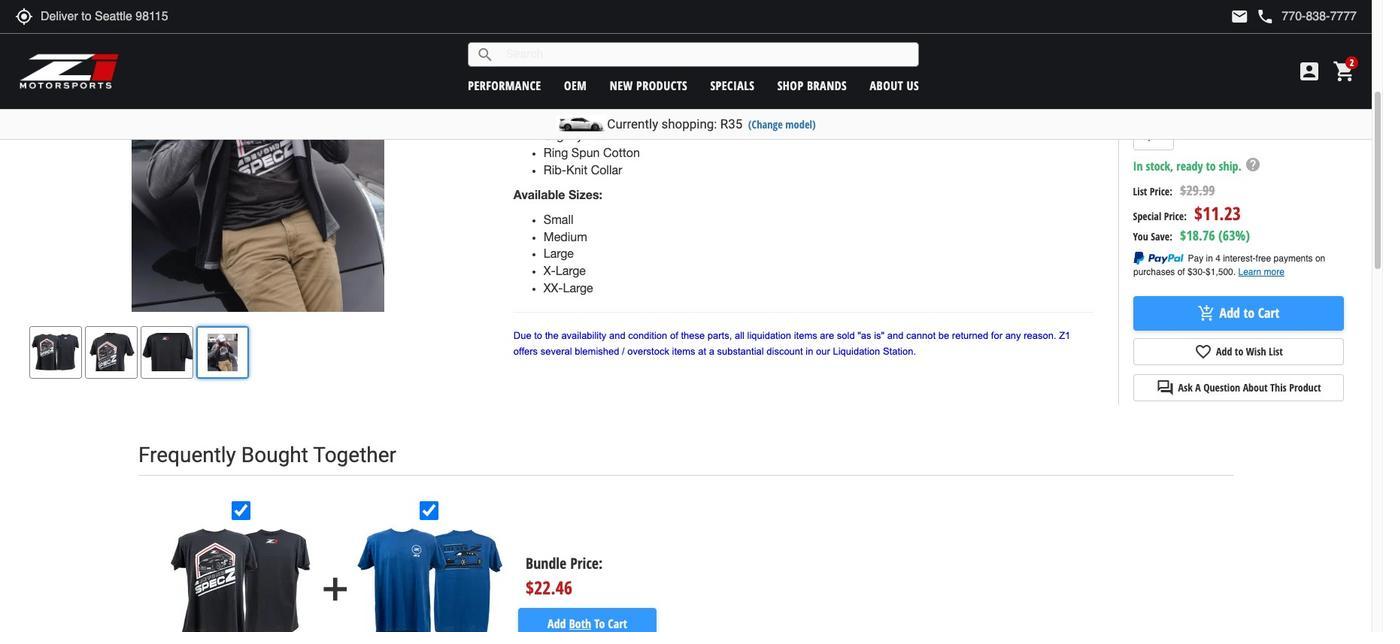 Task type: vqa. For each thing, say whether or not it's contained in the screenshot.


Task type: describe. For each thing, give the bounding box(es) containing it.
medium
[[544, 230, 587, 243]]

meets
[[544, 35, 577, 49]]

/
[[622, 346, 625, 357]]

price: for $22.46
[[570, 554, 603, 574]]

r35
[[720, 117, 743, 132]]

about inside question_answer ask a question about this product
[[1243, 381, 1268, 395]]

you
[[1309, 23, 1325, 35]]

(change
[[748, 117, 783, 132]]

0 vertical spatial large
[[544, 247, 574, 261]]

add_shopping_cart
[[1198, 305, 1216, 323]]

add
[[316, 571, 354, 609]]

the for due to the availability and condition of these parts, all liquidation items are sold "as is" and cannot be returned for any reason. z1 offers several blemished / overstock items at a substantial discount in our liquidation station.
[[545, 330, 559, 342]]

40%
[[544, 112, 569, 125]]

small medium large x-large xx-large
[[544, 213, 593, 295]]

together
[[313, 443, 396, 468]]

specials link
[[711, 77, 755, 94]]

shopping_cart link
[[1329, 59, 1357, 84]]

$18.76
[[1180, 226, 1215, 244]]

performance
[[468, 77, 541, 94]]

shirt!
[[733, 35, 759, 49]]

of inside due to the availability and condition of these parts, all liquidation items are sold "as is" and cannot be returned for any reason. z1 offers several blemished / overstock items at a substantial discount in our liquidation station.
[[670, 330, 678, 342]]

shopping_cart
[[1333, 59, 1357, 84]]

discount
[[767, 346, 803, 357]]

to inside add_shopping_cart add to cart
[[1244, 304, 1255, 322]]

price: for $11.23
[[1164, 209, 1187, 223]]

0 vertical spatial about
[[870, 77, 904, 94]]

with
[[625, 35, 648, 49]]

t-
[[724, 35, 733, 49]]

all
[[735, 330, 745, 342]]

to inside in stock, ready to ship. help
[[1206, 158, 1216, 174]]

in
[[806, 346, 814, 357]]

list inside favorite_border add to wish list
[[1269, 345, 1283, 359]]

bundle price: $22.46
[[526, 554, 603, 600]]

liquidation
[[833, 346, 880, 357]]

60%
[[544, 95, 569, 108]]

small
[[544, 213, 574, 226]]

oem
[[564, 77, 587, 94]]

in
[[1133, 158, 1143, 174]]

z1 motorsports logo image
[[19, 53, 120, 90]]

ask
[[1178, 381, 1193, 395]]

this
[[1271, 381, 1287, 395]]

below.
[[1275, 37, 1303, 49]]

quantity:
[[1133, 110, 1172, 124]]

favorite_border add to wish list
[[1195, 343, 1283, 361]]

my_location
[[15, 8, 33, 26]]

add for add to cart
[[1220, 304, 1241, 322]]

ship.
[[1219, 158, 1242, 174]]

polyester
[[573, 112, 623, 125]]

save:
[[1151, 229, 1173, 244]]

phone link
[[1257, 8, 1357, 26]]

is"
[[874, 330, 885, 342]]

about us link
[[870, 77, 919, 94]]

"as
[[858, 330, 872, 342]]

1 vertical spatial cotton
[[603, 146, 640, 160]]

heathered
[[586, 129, 642, 142]]

(change model) link
[[748, 117, 816, 132]]

currently
[[607, 117, 658, 132]]

shop brands link
[[778, 77, 847, 94]]

specials
[[711, 77, 755, 94]]

for
[[991, 330, 1003, 342]]

new
[[610, 77, 633, 94]]

xx-
[[544, 281, 563, 295]]

please review the product description if you are unsure about any of the options below.
[[1133, 23, 1341, 49]]

style
[[514, 35, 540, 49]]

mail phone
[[1231, 8, 1275, 26]]

account_box
[[1298, 59, 1322, 84]]

$29.99
[[1180, 181, 1215, 199]]

parts,
[[708, 330, 732, 342]]

shop brands
[[778, 77, 847, 94]]

us
[[907, 77, 919, 94]]

unsure
[[1133, 37, 1163, 49]]

to inside due to the availability and condition of these parts, all liquidation items are sold "as is" and cannot be returned for any reason. z1 offers several blemished / overstock items at a substantial discount in our liquidation station.
[[534, 330, 542, 342]]

options
[[1240, 37, 1272, 49]]

to inside favorite_border add to wish list
[[1235, 345, 1244, 359]]

list inside list price: $29.99
[[1133, 184, 1148, 199]]

collar
[[591, 163, 622, 177]]

in stock, ready to ship. help
[[1133, 156, 1262, 174]]

any inside the please review the product description if you are unsure about any of the options below.
[[1194, 37, 1209, 49]]

a
[[709, 346, 715, 357]]

returned
[[952, 330, 989, 342]]

slightly
[[544, 129, 583, 142]]

stock,
[[1146, 158, 1174, 174]]

charcoal incredibly soft 60% cotton 40% polyester slightly heathered ring spun cotton rib-knit collar
[[544, 60, 642, 177]]

1 vertical spatial items
[[672, 346, 696, 357]]

sold
[[837, 330, 855, 342]]

bundle
[[526, 554, 567, 574]]



Task type: locate. For each thing, give the bounding box(es) containing it.
please
[[1133, 23, 1163, 35]]

favorite_border
[[1195, 343, 1213, 361]]

of inside the please review the product description if you are unsure about any of the options below.
[[1212, 37, 1220, 49]]

about
[[1166, 37, 1191, 49]]

premium
[[674, 35, 721, 49]]

add inside add_shopping_cart add to cart
[[1220, 304, 1241, 322]]

search
[[476, 46, 494, 64]]

performance link
[[468, 77, 541, 94]]

incredibly
[[544, 77, 596, 91]]

and up station.
[[888, 330, 904, 342]]

cotton up polyester
[[573, 95, 609, 108]]

1 horizontal spatial items
[[794, 330, 818, 342]]

wish
[[1246, 345, 1267, 359]]

items down the 'these'
[[672, 346, 696, 357]]

of down 'product'
[[1212, 37, 1220, 49]]

cotton down heathered on the top of the page
[[603, 146, 640, 160]]

1 horizontal spatial list
[[1269, 345, 1283, 359]]

0 vertical spatial the
[[1196, 23, 1210, 35]]

and up /
[[609, 330, 626, 342]]

the up several
[[545, 330, 559, 342]]

0 vertical spatial items
[[794, 330, 818, 342]]

are inside due to the availability and condition of these parts, all liquidation items are sold "as is" and cannot be returned for any reason. z1 offers several blemished / overstock items at a substantial discount in our liquidation station.
[[820, 330, 834, 342]]

a
[[1196, 381, 1201, 395]]

frequently bought together
[[138, 443, 396, 468]]

bought
[[241, 443, 308, 468]]

of
[[1212, 37, 1220, 49], [670, 330, 678, 342]]

to left 'ship.'
[[1206, 158, 1216, 174]]

to right due
[[534, 330, 542, 342]]

about
[[870, 77, 904, 94], [1243, 381, 1268, 395]]

description
[[1249, 23, 1298, 35]]

question
[[1204, 381, 1241, 395]]

offers
[[514, 346, 538, 357]]

add inside favorite_border add to wish list
[[1216, 345, 1233, 359]]

currently shopping: r35 (change model)
[[607, 117, 816, 132]]

several
[[541, 346, 572, 357]]

list right the wish
[[1269, 345, 1283, 359]]

product
[[1213, 23, 1247, 35]]

to left the cart
[[1244, 304, 1255, 322]]

are
[[1327, 23, 1341, 35], [820, 330, 834, 342]]

price: right bundle
[[570, 554, 603, 574]]

1 vertical spatial list
[[1269, 345, 1283, 359]]

the right review
[[1196, 23, 1210, 35]]

help
[[1245, 156, 1262, 173]]

new products link
[[610, 77, 688, 94]]

1 vertical spatial are
[[820, 330, 834, 342]]

(63%)
[[1219, 226, 1250, 244]]

about left "this" on the bottom right of page
[[1243, 381, 1268, 395]]

1 vertical spatial large
[[556, 264, 586, 278]]

0 horizontal spatial list
[[1133, 184, 1148, 199]]

z1
[[1059, 330, 1071, 342]]

to
[[1206, 158, 1216, 174], [1244, 304, 1255, 322], [534, 330, 542, 342], [1235, 345, 1244, 359]]

account_box link
[[1294, 59, 1326, 84]]

are inside the please review the product description if you are unsure about any of the options below.
[[1327, 23, 1341, 35]]

0 horizontal spatial about
[[870, 77, 904, 94]]

this
[[651, 35, 670, 49]]

products
[[637, 77, 688, 94]]

1 vertical spatial the
[[1223, 37, 1237, 49]]

reason.
[[1024, 330, 1057, 342]]

2 horizontal spatial the
[[1223, 37, 1237, 49]]

0 horizontal spatial any
[[1006, 330, 1021, 342]]

style meets comfort with this premium t-shirt!
[[514, 35, 762, 49]]

our
[[816, 346, 830, 357]]

question_answer ask a question about this product
[[1157, 379, 1321, 397]]

0 vertical spatial list
[[1133, 184, 1148, 199]]

shopping:
[[662, 117, 717, 132]]

1 horizontal spatial about
[[1243, 381, 1268, 395]]

availability
[[562, 330, 607, 342]]

substantial
[[717, 346, 764, 357]]

of left the 'these'
[[670, 330, 678, 342]]

add for add to wish list
[[1216, 345, 1233, 359]]

None checkbox
[[232, 501, 251, 520]]

price: inside special price: $11.23 you save: $18.76 (63%)
[[1164, 209, 1187, 223]]

large up availability
[[563, 281, 593, 295]]

to left the wish
[[1235, 345, 1244, 359]]

2 vertical spatial the
[[545, 330, 559, 342]]

0 vertical spatial add
[[1220, 304, 1241, 322]]

phone
[[1257, 8, 1275, 26]]

available
[[514, 187, 565, 202]]

1 horizontal spatial of
[[1212, 37, 1220, 49]]

0 horizontal spatial are
[[820, 330, 834, 342]]

special price: $11.23 you save: $18.76 (63%)
[[1133, 201, 1250, 244]]

1 vertical spatial price:
[[1164, 209, 1187, 223]]

2 vertical spatial large
[[563, 281, 593, 295]]

be
[[939, 330, 950, 342]]

$11.23
[[1195, 201, 1241, 225]]

soft
[[599, 77, 621, 91]]

0 vertical spatial are
[[1327, 23, 1341, 35]]

frequently
[[138, 443, 236, 468]]

special
[[1133, 209, 1162, 223]]

price: up save:
[[1164, 209, 1187, 223]]

the
[[1196, 23, 1210, 35], [1223, 37, 1237, 49], [545, 330, 559, 342]]

any right about
[[1194, 37, 1209, 49]]

None checkbox
[[420, 501, 439, 520]]

large down the medium
[[544, 247, 574, 261]]

at
[[698, 346, 706, 357]]

1 horizontal spatial any
[[1194, 37, 1209, 49]]

price: down stock,
[[1150, 184, 1173, 199]]

blemished
[[575, 346, 619, 357]]

Search search field
[[494, 43, 919, 66]]

mail
[[1231, 8, 1249, 26]]

add right add_shopping_cart
[[1220, 304, 1241, 322]]

0 horizontal spatial items
[[672, 346, 696, 357]]

items up in
[[794, 330, 818, 342]]

0 vertical spatial any
[[1194, 37, 1209, 49]]

0 horizontal spatial the
[[545, 330, 559, 342]]

0 vertical spatial of
[[1212, 37, 1220, 49]]

1 horizontal spatial the
[[1196, 23, 1210, 35]]

add
[[1220, 304, 1241, 322], [1216, 345, 1233, 359]]

list price: $29.99
[[1133, 181, 1215, 199]]

are up our
[[820, 330, 834, 342]]

1 and from the left
[[609, 330, 626, 342]]

product
[[1290, 381, 1321, 395]]

0 horizontal spatial and
[[609, 330, 626, 342]]

model)
[[786, 117, 816, 132]]

charcoal
[[544, 60, 592, 74]]

and
[[609, 330, 626, 342], [888, 330, 904, 342]]

any inside due to the availability and condition of these parts, all liquidation items are sold "as is" and cannot be returned for any reason. z1 offers several blemished / overstock items at a substantial discount in our liquidation station.
[[1006, 330, 1021, 342]]

the down 'product'
[[1223, 37, 1237, 49]]

items
[[794, 330, 818, 342], [672, 346, 696, 357]]

large up xx-
[[556, 264, 586, 278]]

1 vertical spatial of
[[670, 330, 678, 342]]

1 vertical spatial add
[[1216, 345, 1233, 359]]

rib-
[[544, 163, 567, 177]]

liquidation
[[747, 330, 791, 342]]

ready
[[1177, 158, 1203, 174]]

if
[[1301, 23, 1306, 35]]

price: for $29.99
[[1150, 184, 1173, 199]]

cart
[[1258, 304, 1280, 322]]

you
[[1133, 229, 1149, 244]]

1 vertical spatial about
[[1243, 381, 1268, 395]]

0 horizontal spatial of
[[670, 330, 678, 342]]

0 vertical spatial cotton
[[573, 95, 609, 108]]

comfort
[[580, 35, 622, 49]]

oem link
[[564, 77, 587, 94]]

add_shopping_cart add to cart
[[1198, 304, 1280, 323]]

1 vertical spatial any
[[1006, 330, 1021, 342]]

0 vertical spatial price:
[[1150, 184, 1173, 199]]

due
[[514, 330, 532, 342]]

these
[[681, 330, 705, 342]]

are right you
[[1327, 23, 1341, 35]]

knit
[[566, 163, 588, 177]]

2 vertical spatial price:
[[570, 554, 603, 574]]

the for please review the product description if you are unsure about any of the options below.
[[1196, 23, 1210, 35]]

overstock
[[628, 346, 670, 357]]

price: inside the bundle price: $22.46
[[570, 554, 603, 574]]

any right for
[[1006, 330, 1021, 342]]

1 horizontal spatial and
[[888, 330, 904, 342]]

the inside due to the availability and condition of these parts, all liquidation items are sold "as is" and cannot be returned for any reason. z1 offers several blemished / overstock items at a substantial discount in our liquidation station.
[[545, 330, 559, 342]]

review
[[1165, 23, 1193, 35]]

1 horizontal spatial are
[[1327, 23, 1341, 35]]

any
[[1194, 37, 1209, 49], [1006, 330, 1021, 342]]

list down 'in'
[[1133, 184, 1148, 199]]

about left us
[[870, 77, 904, 94]]

2 and from the left
[[888, 330, 904, 342]]

add right favorite_border
[[1216, 345, 1233, 359]]

price: inside list price: $29.99
[[1150, 184, 1173, 199]]



